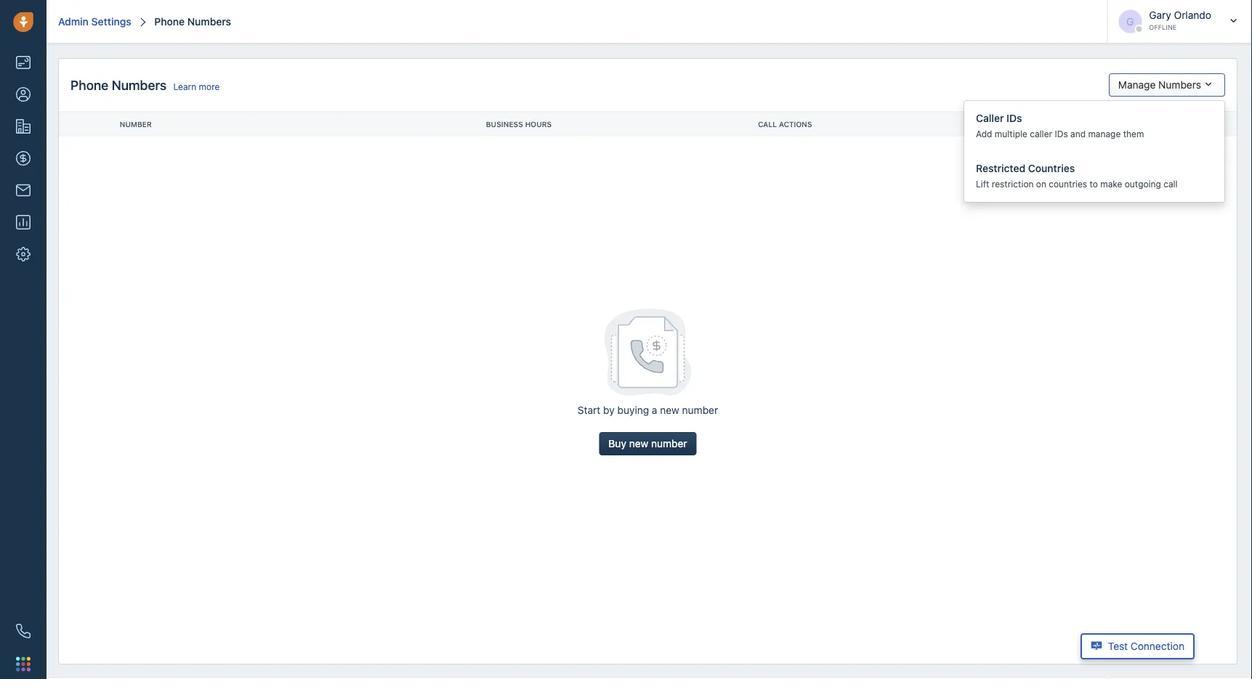 Task type: locate. For each thing, give the bounding box(es) containing it.
0 vertical spatial new
[[661, 405, 680, 417]]

countries
[[1050, 179, 1088, 189]]

to
[[1090, 179, 1099, 189]]

0 horizontal spatial numbers
[[112, 77, 167, 93]]

number right the a
[[683, 405, 719, 417]]

learn
[[173, 82, 197, 92]]

number inside button
[[652, 438, 688, 450]]

number
[[120, 120, 152, 128]]

1 horizontal spatial ids
[[1056, 129, 1069, 139]]

manage numbers
[[1119, 79, 1202, 91]]

new
[[661, 405, 680, 417], [630, 438, 649, 450]]

phone numbers link
[[152, 15, 231, 27]]

numbers up "more" at the left top of the page
[[187, 15, 231, 27]]

1 vertical spatial new
[[630, 438, 649, 450]]

numbers for phone numbers
[[187, 15, 231, 27]]

ids up multiple
[[1007, 112, 1023, 124]]

outgoing
[[1126, 179, 1162, 189]]

caller ids add multiple caller ids and manage them
[[977, 112, 1145, 139]]

numbers inside button
[[1159, 79, 1202, 91]]

phone
[[154, 15, 185, 27], [71, 77, 109, 93]]

admin settings
[[58, 15, 131, 27]]

manage
[[1089, 129, 1122, 139]]

phone right the settings
[[154, 15, 185, 27]]

gary
[[1150, 9, 1172, 21]]

ids
[[1007, 112, 1023, 124], [1056, 129, 1069, 139]]

admin settings link
[[58, 15, 131, 27]]

manage numbers button
[[1110, 73, 1226, 97]]

0 horizontal spatial phone
[[71, 77, 109, 93]]

test
[[1109, 641, 1129, 653]]

number down the a
[[652, 438, 688, 450]]

new right the a
[[661, 405, 680, 417]]

numbers right 'manage'
[[1159, 79, 1202, 91]]

1 vertical spatial number
[[652, 438, 688, 450]]

more
[[199, 82, 220, 92]]

a
[[652, 405, 658, 417]]

make
[[1101, 179, 1123, 189]]

numbers
[[187, 15, 231, 27], [112, 77, 167, 93], [1159, 79, 1202, 91]]

ids left and
[[1056, 129, 1069, 139]]

phone element
[[9, 617, 38, 646]]

start
[[578, 405, 601, 417]]

0 horizontal spatial new
[[630, 438, 649, 450]]

phone numbers learn more
[[71, 77, 220, 93]]

test connection
[[1109, 641, 1185, 653]]

phone down admin settings link
[[71, 77, 109, 93]]

buy new number button
[[600, 433, 697, 456]]

by
[[604, 405, 615, 417]]

0 vertical spatial phone
[[154, 15, 185, 27]]

2 horizontal spatial numbers
[[1159, 79, 1202, 91]]

business
[[486, 120, 523, 128]]

1 horizontal spatial phone
[[154, 15, 185, 27]]

call
[[1164, 179, 1179, 189]]

0 vertical spatial ids
[[1007, 112, 1023, 124]]

number
[[683, 405, 719, 417], [652, 438, 688, 450]]

numbers up number
[[112, 77, 167, 93]]

1 horizontal spatial numbers
[[187, 15, 231, 27]]

them
[[1124, 129, 1145, 139]]

1 vertical spatial ids
[[1056, 129, 1069, 139]]

new right buy
[[630, 438, 649, 450]]

new inside button
[[630, 438, 649, 450]]

1 vertical spatial phone
[[71, 77, 109, 93]]



Task type: describe. For each thing, give the bounding box(es) containing it.
lift
[[977, 179, 990, 189]]

phone for phone numbers
[[154, 15, 185, 27]]

restricted countries lift restriction on countries to make outgoing call
[[977, 163, 1179, 189]]

caller
[[977, 112, 1005, 124]]

0 horizontal spatial ids
[[1007, 112, 1023, 124]]

offline
[[1150, 24, 1178, 31]]

settings
[[91, 15, 131, 27]]

phone image
[[16, 625, 31, 639]]

and
[[1071, 129, 1086, 139]]

countries
[[1029, 163, 1076, 175]]

start by buying a new number
[[578, 405, 719, 417]]

business hours
[[486, 120, 552, 128]]

manage
[[1119, 79, 1157, 91]]

restriction
[[993, 179, 1034, 189]]

caller
[[1031, 129, 1053, 139]]

call actions
[[759, 120, 813, 128]]

hours
[[525, 120, 552, 128]]

call
[[759, 120, 777, 128]]

gary orlando offline
[[1150, 9, 1212, 31]]

1 horizontal spatial new
[[661, 405, 680, 417]]

on
[[1037, 179, 1047, 189]]

actions
[[780, 120, 813, 128]]

numbers for manage numbers
[[1159, 79, 1202, 91]]

numbers for phone numbers learn more
[[112, 77, 167, 93]]

phone for phone numbers learn more
[[71, 77, 109, 93]]

phone numbers
[[154, 15, 231, 27]]

orlando
[[1175, 9, 1212, 21]]

freshworks switcher image
[[16, 658, 31, 672]]

g
[[1127, 15, 1135, 27]]

add
[[977, 129, 993, 139]]

multiple
[[995, 129, 1028, 139]]

buying
[[618, 405, 650, 417]]

start by buying a new number image
[[605, 309, 692, 396]]

buy new number
[[609, 438, 688, 450]]

buy
[[609, 438, 627, 450]]

dropdown_arrow image
[[1202, 74, 1217, 96]]

learn more link
[[173, 82, 220, 92]]

restricted
[[977, 163, 1026, 175]]

0 vertical spatial number
[[683, 405, 719, 417]]

connection
[[1131, 641, 1185, 653]]

admin
[[58, 15, 89, 27]]



Task type: vqa. For each thing, say whether or not it's contained in the screenshot.
the top Accounts
no



